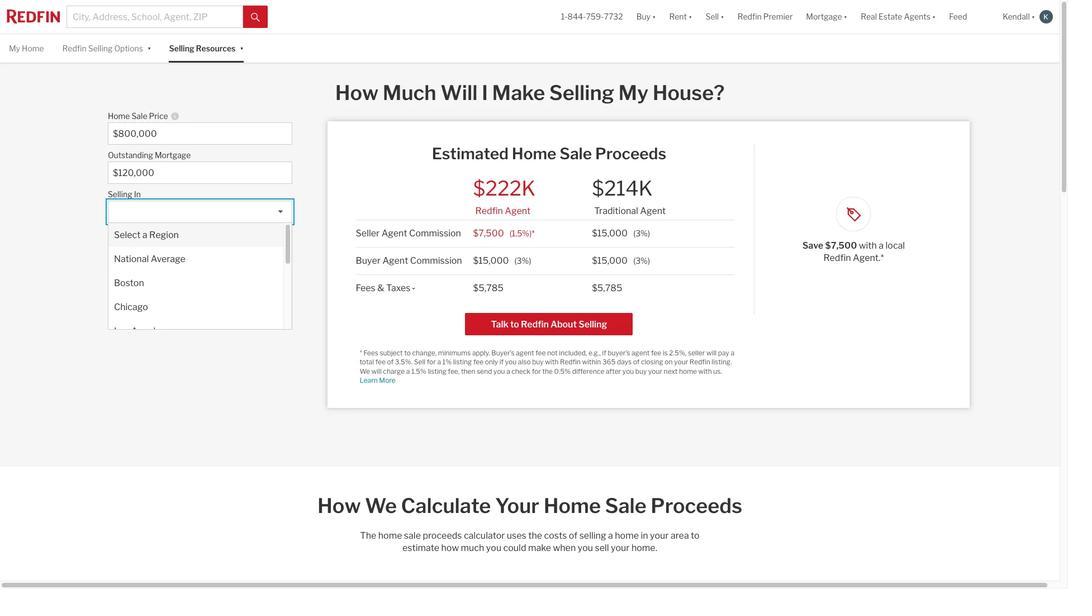 Task type: vqa. For each thing, say whether or not it's contained in the screenshot.
Carmel Valley Real Estate link
no



Task type: describe. For each thing, give the bounding box(es) containing it.
the inside * fees subject to change, minimums apply. buyer's agent fee not included, e.g., if buyer's agent fee is 2.5%, seller will pay a total fee of 3.5%. sell for a 1% listing fee only if you also buy with redfin within 365 days of closing on your redfin listing. we will charge a 1.5% listing fee, then send you a check for the 0.5% difference after you buy your next home with us. learn more
[[543, 367, 553, 376]]

traditional
[[594, 206, 638, 216]]

0 vertical spatial buy
[[532, 358, 544, 366]]

1%
[[443, 358, 452, 366]]

in
[[641, 530, 648, 541]]

outstanding mortgage element
[[108, 145, 287, 162]]

real estate agents ▾
[[861, 12, 936, 21]]

professional estimate link
[[108, 294, 198, 305]]

redfin inside the redfin selling options ▾
[[62, 44, 86, 53]]

estate
[[879, 12, 903, 21]]

1 horizontal spatial if
[[602, 349, 607, 357]]

much
[[461, 543, 484, 553]]

check
[[512, 367, 531, 376]]

(3%) for $7,500
[[634, 229, 650, 238]]

seller agent commission
[[356, 228, 461, 239]]

days
[[617, 358, 632, 366]]

we inside * fees subject to change, minimums apply. buyer's agent fee not included, e.g., if buyer's agent fee is 2.5%, seller will pay a total fee of 3.5%. sell for a 1% listing fee only if you also buy with redfin within 365 days of closing on your redfin listing. we will charge a 1.5% listing fee, then send you a check for the 0.5% difference after you buy your next home with us. learn more
[[360, 367, 370, 376]]

buy
[[637, 12, 651, 21]]

$222k
[[473, 176, 536, 201]]

about
[[551, 319, 577, 330]]

sell ▾
[[706, 12, 724, 21]]

you left could at the left of page
[[486, 543, 502, 553]]

save
[[803, 241, 824, 251]]

calculate inside button
[[149, 247, 189, 258]]

buyer agent commission
[[356, 255, 462, 266]]

a left check
[[507, 367, 510, 376]]

▾ inside the redfin selling options ▾
[[148, 43, 151, 52]]

real estate agents ▾ link
[[861, 0, 936, 34]]

1 vertical spatial $7,500
[[826, 241, 857, 251]]

difference
[[572, 367, 605, 376]]

will
[[441, 81, 478, 105]]

calculator inside this calculator is not intended to replace a professional estimate
[[127, 282, 169, 293]]

with a local redfin agent.*
[[824, 241, 905, 263]]

select a region
[[114, 230, 179, 241]]

calculate sale proceeds
[[149, 247, 251, 258]]

your right the in
[[650, 530, 669, 541]]

1-
[[561, 12, 568, 21]]

mortgage ▾
[[806, 12, 848, 21]]

0 horizontal spatial with
[[545, 358, 559, 366]]

redfin premier button
[[731, 0, 800, 34]]

2.5%,
[[669, 349, 687, 357]]

also
[[518, 358, 531, 366]]

feed
[[950, 12, 967, 21]]

commission for buyer agent commission
[[410, 255, 462, 266]]

price
[[149, 111, 168, 121]]

feed button
[[943, 0, 997, 34]]

0 horizontal spatial home
[[378, 530, 402, 541]]

redfin inside the talk to redfin about selling "button"
[[521, 319, 549, 330]]

* inside $7,500 (1.5%) *
[[532, 229, 535, 238]]

average
[[151, 254, 186, 265]]

on
[[665, 358, 673, 366]]

a right pay
[[731, 349, 735, 357]]

make
[[528, 543, 551, 553]]

sell ▾ button
[[699, 0, 731, 34]]

redfin inside redfin premier 'button'
[[738, 12, 762, 21]]

send
[[477, 367, 492, 376]]

redfin selling options ▾
[[62, 43, 151, 53]]

to inside the talk to redfin about selling "button"
[[510, 319, 519, 330]]

0 horizontal spatial of
[[387, 358, 394, 366]]

0.5%
[[554, 367, 571, 376]]

$15,000 for $15,000
[[592, 255, 628, 266]]

redfin premier
[[738, 12, 793, 21]]

buyer's
[[608, 349, 630, 357]]

seller
[[688, 349, 705, 357]]

$15,000 (3%) for $15,000
[[592, 255, 650, 266]]

house?
[[653, 81, 725, 105]]

selling inside selling resources ▾
[[169, 44, 194, 53]]

sell ▾ button
[[706, 0, 724, 34]]

estimated home sale proceeds
[[432, 144, 667, 163]]

could
[[504, 543, 526, 553]]

▾ right agents
[[933, 12, 936, 21]]

how for how much will i make selling my house?
[[335, 81, 379, 105]]

is inside * fees subject to change, minimums apply. buyer's agent fee not included, e.g., if buyer's agent fee is 2.5%, seller will pay a total fee of 3.5%. sell for a 1% listing fee only if you also buy with redfin within 365 days of closing on your redfin listing. we will charge a 1.5% listing fee, then send you a check for the 0.5% difference after you buy your next home with us. learn more
[[663, 349, 668, 357]]

after
[[606, 367, 621, 376]]

fee right total
[[376, 358, 386, 366]]

home inside * fees subject to change, minimums apply. buyer's agent fee not included, e.g., if buyer's agent fee is 2.5%, seller will pay a total fee of 3.5%. sell for a 1% listing fee only if you also buy with redfin within 365 days of closing on your redfin listing. we will charge a 1.5% listing fee, then send you a check for the 0.5% difference after you buy your next home with us. learn more
[[679, 367, 697, 376]]

minimums
[[438, 349, 471, 357]]

Home Sale Price text field
[[113, 129, 288, 139]]

agent right seller
[[382, 228, 407, 239]]

kendall
[[1003, 12, 1030, 21]]

City, Address, School, Agent, ZIP search field
[[67, 6, 243, 28]]

2 horizontal spatial of
[[633, 358, 640, 366]]

uses
[[507, 530, 527, 541]]

boston
[[114, 278, 144, 289]]

options
[[114, 44, 143, 53]]

buy ▾ button
[[630, 0, 663, 34]]

fees & taxes
[[356, 283, 411, 293]]

how for how we calculate your home sale proceeds
[[318, 494, 361, 518]]

within
[[582, 358, 601, 366]]

subject
[[380, 349, 403, 357]]

2 vertical spatial proceeds
[[651, 494, 743, 518]]

listing.
[[712, 358, 732, 366]]

proceeds inside button
[[211, 247, 251, 258]]

redfin inside $222k redfin agent
[[476, 206, 503, 216]]

local
[[886, 241, 905, 251]]

dialog containing select a region
[[108, 223, 293, 343]]

1 horizontal spatial my
[[619, 81, 649, 105]]

rent ▾ button
[[663, 0, 699, 34]]

resources
[[196, 44, 236, 53]]

selling resources link
[[169, 34, 236, 63]]

0 horizontal spatial my
[[9, 44, 20, 53]]

to inside * fees subject to change, minimums apply. buyer's agent fee not included, e.g., if buyer's agent fee is 2.5%, seller will pay a total fee of 3.5%. sell for a 1% listing fee only if you also buy with redfin within 365 days of closing on your redfin listing. we will charge a 1.5% listing fee, then send you a check for the 0.5% difference after you buy your next home with us. learn more
[[404, 349, 411, 357]]

redfin inside with a local redfin agent.*
[[824, 253, 851, 263]]

e.g.,
[[589, 349, 601, 357]]

your
[[495, 494, 540, 518]]

selling inside selling in element
[[108, 190, 132, 199]]

make
[[492, 81, 545, 105]]

a left 1%
[[437, 358, 441, 366]]

taxes
[[386, 283, 411, 293]]

in
[[134, 190, 141, 199]]

calculate sale proceeds button
[[108, 241, 293, 263]]

calculator inside the home sale proceeds calculator uses the costs of selling a home in your area to estimate how much you could make when you sell your home.
[[464, 530, 505, 541]]

total
[[360, 358, 374, 366]]

you down buyer's
[[505, 358, 517, 366]]

844-
[[568, 12, 586, 21]]

selling resources ▾
[[169, 43, 244, 53]]

0 vertical spatial for
[[427, 358, 436, 366]]

your right sell
[[611, 543, 630, 553]]

i
[[482, 81, 488, 105]]

rent ▾ button
[[670, 0, 692, 34]]

0 horizontal spatial will
[[372, 367, 382, 376]]

the inside the home sale proceeds calculator uses the costs of selling a home in your area to estimate how much you could make when you sell your home.
[[528, 530, 542, 541]]

talk to redfin about selling
[[491, 319, 607, 330]]

your down 2.5%,
[[674, 358, 688, 366]]

much
[[383, 81, 436, 105]]

learn more link
[[360, 376, 396, 385]]

agent right buyer
[[383, 255, 408, 266]]

angeles
[[131, 326, 165, 337]]

your down closing
[[649, 367, 663, 376]]

los
[[114, 326, 129, 337]]

select
[[114, 230, 141, 241]]

0 horizontal spatial $7,500
[[473, 228, 504, 239]]

1 vertical spatial mortgage
[[155, 151, 191, 160]]



Task type: locate. For each thing, give the bounding box(es) containing it.
to up 3.5%.
[[404, 349, 411, 357]]

is inside this calculator is not intended to replace a professional estimate
[[170, 282, 177, 293]]

1 horizontal spatial will
[[707, 349, 717, 357]]

0 vertical spatial we
[[360, 367, 370, 376]]

fee down talk to redfin about selling
[[536, 349, 546, 357]]

sell inside dropdown button
[[706, 12, 719, 21]]

redfin left about at the right of page
[[521, 319, 549, 330]]

1 horizontal spatial home
[[615, 530, 639, 541]]

* inside * fees subject to change, minimums apply. buyer's agent fee not included, e.g., if buyer's agent fee is 2.5%, seller will pay a total fee of 3.5%. sell for a 1% listing fee only if you also buy with redfin within 365 days of closing on your redfin listing. we will charge a 1.5% listing fee, then send you a check for the 0.5% difference after you buy your next home with us. learn more
[[360, 349, 362, 357]]

included,
[[559, 349, 587, 357]]

not left intended
[[179, 282, 193, 293]]

0 vertical spatial calculate
[[149, 247, 189, 258]]

a up sell
[[608, 530, 613, 541]]

Outstanding Mortgage text field
[[113, 168, 288, 178]]

home right "the"
[[378, 530, 402, 541]]

0 horizontal spatial *
[[360, 349, 362, 357]]

1 vertical spatial my
[[619, 81, 649, 105]]

commission down seller agent commission
[[410, 255, 462, 266]]

1 vertical spatial proceeds
[[211, 247, 251, 258]]

365
[[603, 358, 616, 366]]

1 vertical spatial commission
[[410, 255, 462, 266]]

real estate agents ▾ button
[[854, 0, 943, 34]]

0 vertical spatial my
[[9, 44, 20, 53]]

my home
[[9, 44, 44, 53]]

$222k redfin agent
[[473, 176, 536, 216]]

mortgage up outstanding mortgage text field
[[155, 151, 191, 160]]

0 horizontal spatial $5,785
[[473, 283, 504, 293]]

dialog
[[108, 223, 293, 343]]

fees inside * fees subject to change, minimums apply. buyer's agent fee not included, e.g., if buyer's agent fee is 2.5%, seller will pay a total fee of 3.5%. sell for a 1% listing fee only if you also buy with redfin within 365 days of closing on your redfin listing. we will charge a 1.5% listing fee, then send you a check for the 0.5% difference after you buy your next home with us. learn more
[[364, 349, 378, 357]]

* fees subject to change, minimums apply. buyer's agent fee not included, e.g., if buyer's agent fee is 2.5%, seller will pay a total fee of 3.5%. sell for a 1% listing fee only if you also buy with redfin within 365 days of closing on your redfin listing. we will charge a 1.5% listing fee, then send you a check for the 0.5% difference after you buy your next home with us. learn more
[[360, 349, 735, 385]]

real
[[861, 12, 877, 21]]

0 vertical spatial not
[[179, 282, 193, 293]]

$7,500 (1.5%) *
[[473, 228, 535, 239]]

* up total
[[360, 349, 362, 357]]

redfin down the seller
[[690, 358, 711, 366]]

0 horizontal spatial calculator
[[127, 282, 169, 293]]

▾ right buy
[[652, 12, 656, 21]]

calculate
[[149, 247, 189, 258], [401, 494, 491, 518]]

the up the make
[[528, 530, 542, 541]]

0 vertical spatial with
[[859, 241, 877, 251]]

agent up closing
[[632, 349, 650, 357]]

fee up closing
[[651, 349, 662, 357]]

agent.*
[[853, 253, 884, 263]]

calculate up proceeds
[[401, 494, 491, 518]]

chicago
[[114, 302, 148, 313]]

a right the select
[[142, 230, 147, 241]]

$7,500
[[473, 228, 504, 239], [826, 241, 857, 251]]

buy down closing
[[636, 367, 647, 376]]

with up 0.5%
[[545, 358, 559, 366]]

1 horizontal spatial with
[[699, 367, 712, 376]]

is up professional estimate link
[[170, 282, 177, 293]]

0 horizontal spatial listing
[[428, 367, 447, 376]]

estimate inside this calculator is not intended to replace a professional estimate
[[161, 294, 198, 305]]

fees left &
[[356, 283, 376, 293]]

not inside * fees subject to change, minimums apply. buyer's agent fee not included, e.g., if buyer's agent fee is 2.5%, seller will pay a total fee of 3.5%. sell for a 1% listing fee only if you also buy with redfin within 365 days of closing on your redfin listing. we will charge a 1.5% listing fee, then send you a check for the 0.5% difference after you buy your next home with us. learn more
[[547, 349, 558, 357]]

replace
[[245, 282, 276, 293]]

0 vertical spatial sell
[[706, 12, 719, 21]]

0 horizontal spatial calculate
[[149, 247, 189, 258]]

agent inside $214k traditional agent
[[640, 206, 666, 216]]

with inside with a local redfin agent.*
[[859, 241, 877, 251]]

0 vertical spatial commission
[[409, 228, 461, 239]]

agent up (1.5%)
[[505, 206, 531, 216]]

home left the in
[[615, 530, 639, 541]]

1 horizontal spatial listing
[[453, 358, 472, 366]]

is up on
[[663, 349, 668, 357]]

listing up then
[[453, 358, 472, 366]]

calculate down region
[[149, 247, 189, 258]]

sell up "1.5%"
[[414, 358, 426, 366]]

a inside this calculator is not intended to replace a professional estimate
[[278, 282, 282, 293]]

intended
[[195, 282, 232, 293]]

calculator
[[127, 282, 169, 293], [464, 530, 505, 541]]

$214k traditional agent
[[592, 176, 666, 216]]

for right check
[[532, 367, 541, 376]]

sell right rent ▾
[[706, 12, 719, 21]]

selling
[[580, 530, 606, 541]]

listing down 1%
[[428, 367, 447, 376]]

list box
[[108, 201, 293, 343]]

for down the change,
[[427, 358, 436, 366]]

user photo image
[[1040, 10, 1053, 23]]

1 vertical spatial not
[[547, 349, 558, 357]]

not left the included,
[[547, 349, 558, 357]]

apply.
[[472, 349, 490, 357]]

outstanding
[[108, 151, 153, 160]]

1 vertical spatial the
[[528, 530, 542, 541]]

* down $222k redfin agent
[[532, 229, 535, 238]]

fee down apply.
[[474, 358, 484, 366]]

with
[[859, 241, 877, 251], [545, 358, 559, 366], [699, 367, 712, 376]]

submit search image
[[251, 13, 260, 22]]

how left much
[[335, 81, 379, 105]]

▾
[[652, 12, 656, 21], [689, 12, 692, 21], [721, 12, 724, 21], [844, 12, 848, 21], [933, 12, 936, 21], [1032, 12, 1035, 21], [148, 43, 151, 52], [240, 43, 244, 52]]

more
[[379, 376, 396, 385]]

mortgage left real in the right top of the page
[[806, 12, 842, 21]]

buy ▾
[[637, 12, 656, 21]]

buyer's
[[492, 349, 515, 357]]

commission up buyer agent commission
[[409, 228, 461, 239]]

if right e.g.,
[[602, 349, 607, 357]]

fee,
[[448, 367, 460, 376]]

0 horizontal spatial buy
[[532, 358, 544, 366]]

2 horizontal spatial with
[[859, 241, 877, 251]]

selling inside the talk to redfin about selling "button"
[[579, 319, 607, 330]]

a down 3.5%.
[[406, 367, 410, 376]]

home
[[22, 44, 44, 53], [108, 111, 130, 121], [512, 144, 557, 163], [544, 494, 601, 518]]

you down selling
[[578, 543, 593, 553]]

1 horizontal spatial $7,500
[[826, 241, 857, 251]]

redfin up $7,500 (1.5%) *
[[476, 206, 503, 216]]

to inside the home sale proceeds calculator uses the costs of selling a home in your area to estimate how much you could make when you sell your home.
[[691, 530, 700, 541]]

0 horizontal spatial mortgage
[[155, 151, 191, 160]]

of right "days"
[[633, 358, 640, 366]]

1 horizontal spatial mortgage
[[806, 12, 842, 21]]

of up when at right
[[569, 530, 578, 541]]

fees
[[356, 283, 376, 293], [364, 349, 378, 357]]

you down "days"
[[623, 367, 634, 376]]

to right area on the right bottom of the page
[[691, 530, 700, 541]]

agent right traditional
[[640, 206, 666, 216]]

how much will i make selling my house?
[[335, 81, 725, 105]]

not inside this calculator is not intended to replace a professional estimate
[[179, 282, 193, 293]]

we down total
[[360, 367, 370, 376]]

1 agent from the left
[[516, 349, 534, 357]]

redfin
[[738, 12, 762, 21], [62, 44, 86, 53], [476, 206, 503, 216], [824, 253, 851, 263], [521, 319, 549, 330], [560, 358, 581, 366], [690, 358, 711, 366]]

fees up total
[[364, 349, 378, 357]]

buy ▾ button
[[637, 0, 656, 34]]

1 horizontal spatial agent
[[632, 349, 650, 357]]

1 horizontal spatial estimate
[[403, 543, 440, 553]]

you down only
[[494, 367, 505, 376]]

mortgage ▾ button
[[800, 0, 854, 34]]

buyer
[[356, 255, 381, 266]]

will left pay
[[707, 349, 717, 357]]

1.5%
[[411, 367, 427, 376]]

a inside the home sale proceeds calculator uses the costs of selling a home in your area to estimate how much you could make when you sell your home.
[[608, 530, 613, 541]]

1 $5,785 from the left
[[473, 283, 504, 293]]

0 vertical spatial the
[[543, 367, 553, 376]]

1 horizontal spatial sell
[[706, 12, 719, 21]]

talk
[[491, 319, 509, 330]]

selling in
[[108, 190, 141, 199]]

rent
[[670, 12, 687, 21]]

mortgage ▾ button
[[806, 0, 848, 34]]

sale inside button
[[191, 247, 209, 258]]

us.
[[714, 367, 722, 376]]

▾ right rent at the right of page
[[689, 12, 692, 21]]

home
[[679, 367, 697, 376], [378, 530, 402, 541], [615, 530, 639, 541]]

1 horizontal spatial calculate
[[401, 494, 491, 518]]

selling inside the redfin selling options ▾
[[88, 44, 113, 53]]

1 vertical spatial for
[[532, 367, 541, 376]]

a inside dialog
[[142, 230, 147, 241]]

▾ inside selling resources ▾
[[240, 43, 244, 52]]

redfin down the included,
[[560, 358, 581, 366]]

0 vertical spatial calculator
[[127, 282, 169, 293]]

redfin left premier on the top
[[738, 12, 762, 21]]

proceeds up the $214k
[[595, 144, 667, 163]]

selling in element
[[108, 184, 287, 201]]

only
[[485, 358, 498, 366]]

when
[[553, 543, 576, 553]]

estimate down intended
[[161, 294, 198, 305]]

calculator up professional estimate link
[[127, 282, 169, 293]]

(1.5%)
[[510, 229, 532, 238]]

0 horizontal spatial agent
[[516, 349, 534, 357]]

1 vertical spatial if
[[500, 358, 504, 366]]

agent inside $222k redfin agent
[[505, 206, 531, 216]]

outstanding mortgage
[[108, 151, 191, 160]]

1 horizontal spatial $5,785
[[592, 283, 623, 293]]

1 vertical spatial calculator
[[464, 530, 505, 541]]

▾ left "user photo"
[[1032, 12, 1035, 21]]

calculator up much
[[464, 530, 505, 541]]

2 agent from the left
[[632, 349, 650, 357]]

the
[[543, 367, 553, 376], [528, 530, 542, 541]]

$214k
[[592, 176, 653, 201]]

to
[[234, 282, 243, 293], [510, 319, 519, 330], [404, 349, 411, 357], [691, 530, 700, 541]]

your
[[674, 358, 688, 366], [649, 367, 663, 376], [650, 530, 669, 541], [611, 543, 630, 553]]

$15,000 (3%) for $7,500
[[592, 228, 650, 239]]

proceeds up area on the right bottom of the page
[[651, 494, 743, 518]]

2 horizontal spatial home
[[679, 367, 697, 376]]

&
[[378, 283, 384, 293]]

list box containing select a region
[[108, 201, 293, 343]]

a right replace
[[278, 282, 282, 293]]

proceeds up intended
[[211, 247, 251, 258]]

0 vertical spatial $7,500
[[473, 228, 504, 239]]

1 vertical spatial buy
[[636, 367, 647, 376]]

how we calculate your home sale proceeds
[[318, 494, 743, 518]]

1 horizontal spatial not
[[547, 349, 558, 357]]

0 horizontal spatial if
[[500, 358, 504, 366]]

commission for seller agent commission
[[409, 228, 461, 239]]

with left 'us.' at right
[[699, 367, 712, 376]]

rent ▾
[[670, 12, 692, 21]]

▾ right rent ▾
[[721, 12, 724, 21]]

1 vertical spatial will
[[372, 367, 382, 376]]

then
[[461, 367, 476, 376]]

0 horizontal spatial is
[[170, 282, 177, 293]]

fee
[[536, 349, 546, 357], [651, 349, 662, 357], [376, 358, 386, 366], [474, 358, 484, 366]]

0 horizontal spatial sell
[[414, 358, 426, 366]]

0 vertical spatial estimate
[[161, 294, 198, 305]]

how
[[441, 543, 459, 553]]

$7,500 left (1.5%)
[[473, 228, 504, 239]]

1 horizontal spatial of
[[569, 530, 578, 541]]

0 horizontal spatial estimate
[[161, 294, 198, 305]]

1 vertical spatial listing
[[428, 367, 447, 376]]

to inside this calculator is not intended to replace a professional estimate
[[234, 282, 243, 293]]

2 vertical spatial with
[[699, 367, 712, 376]]

of inside the home sale proceeds calculator uses the costs of selling a home in your area to estimate how much you could make when you sell your home.
[[569, 530, 578, 541]]

sell inside * fees subject to change, minimums apply. buyer's agent fee not included, e.g., if buyer's agent fee is 2.5%, seller will pay a total fee of 3.5%. sell for a 1% listing fee only if you also buy with redfin within 365 days of closing on your redfin listing. we will charge a 1.5% listing fee, then send you a check for the 0.5% difference after you buy your next home with us. learn more
[[414, 358, 426, 366]]

1 vertical spatial we
[[365, 494, 397, 518]]

1 horizontal spatial *
[[532, 229, 535, 238]]

change,
[[412, 349, 437, 357]]

if down buyer's
[[500, 358, 504, 366]]

$7,500 right save on the right top of page
[[826, 241, 857, 251]]

pay
[[718, 349, 730, 357]]

estimate down sale
[[403, 543, 440, 553]]

2 $5,785 from the left
[[592, 283, 623, 293]]

1 horizontal spatial calculator
[[464, 530, 505, 541]]

1 vertical spatial sell
[[414, 358, 426, 366]]

home.
[[632, 543, 658, 553]]

will up learn more link
[[372, 367, 382, 376]]

0 vertical spatial if
[[602, 349, 607, 357]]

▾ right resources
[[240, 43, 244, 52]]

3.5%.
[[395, 358, 413, 366]]

0 vertical spatial listing
[[453, 358, 472, 366]]

0 vertical spatial is
[[170, 282, 177, 293]]

1 vertical spatial *
[[360, 349, 362, 357]]

1 vertical spatial is
[[663, 349, 668, 357]]

0 vertical spatial *
[[532, 229, 535, 238]]

mortgage inside dropdown button
[[806, 12, 842, 21]]

buy right also at left bottom
[[532, 358, 544, 366]]

1 vertical spatial calculate
[[401, 494, 491, 518]]

1 vertical spatial with
[[545, 358, 559, 366]]

▾ left real in the right top of the page
[[844, 12, 848, 21]]

1 horizontal spatial buy
[[636, 367, 647, 376]]

home sale price
[[108, 111, 168, 121]]

0 vertical spatial fees
[[356, 283, 376, 293]]

0 vertical spatial proceeds
[[595, 144, 667, 163]]

1 vertical spatial estimate
[[403, 543, 440, 553]]

▾ right options
[[148, 43, 151, 52]]

redfin selling options link
[[62, 34, 143, 63]]

region
[[149, 230, 179, 241]]

1 vertical spatial how
[[318, 494, 361, 518]]

1 vertical spatial fees
[[364, 349, 378, 357]]

estimate
[[161, 294, 198, 305], [403, 543, 440, 553]]

save $7,500
[[803, 241, 859, 251]]

a inside with a local redfin agent.*
[[879, 241, 884, 251]]

estimate inside the home sale proceeds calculator uses the costs of selling a home in your area to estimate how much you could make when you sell your home.
[[403, 543, 440, 553]]

0 horizontal spatial not
[[179, 282, 193, 293]]

to right the talk
[[510, 319, 519, 330]]

selling
[[88, 44, 113, 53], [169, 44, 194, 53], [549, 81, 615, 105], [108, 190, 132, 199], [579, 319, 607, 330]]

not
[[179, 282, 193, 293], [547, 349, 558, 357]]

0 vertical spatial mortgage
[[806, 12, 842, 21]]

1 horizontal spatial for
[[532, 367, 541, 376]]

area
[[671, 530, 689, 541]]

a left the local
[[879, 241, 884, 251]]

costs
[[544, 530, 567, 541]]

professional
[[108, 294, 159, 305]]

talk to redfin about selling button
[[465, 313, 633, 335]]

redfin right my home
[[62, 44, 86, 53]]

home right next
[[679, 367, 697, 376]]

to left replace
[[234, 282, 243, 293]]

kendall ▾
[[1003, 12, 1035, 21]]

with up agent.* on the top right
[[859, 241, 877, 251]]

my home link
[[9, 34, 44, 63]]

of
[[387, 358, 394, 366], [633, 358, 640, 366], [569, 530, 578, 541]]

1 horizontal spatial is
[[663, 349, 668, 357]]

we up "the"
[[365, 494, 397, 518]]

(3%) for $15,000
[[634, 256, 650, 265]]

national
[[114, 254, 149, 265]]

redfin down "save $7,500"
[[824, 253, 851, 263]]

0 vertical spatial how
[[335, 81, 379, 105]]

*
[[532, 229, 535, 238], [360, 349, 362, 357]]

$15,000 for $7,500
[[592, 228, 628, 239]]

0 horizontal spatial for
[[427, 358, 436, 366]]

charge
[[383, 367, 405, 376]]

0 vertical spatial will
[[707, 349, 717, 357]]

agent up also at left bottom
[[516, 349, 534, 357]]

how up "the"
[[318, 494, 361, 518]]

the left 0.5%
[[543, 367, 553, 376]]

of down subject
[[387, 358, 394, 366]]



